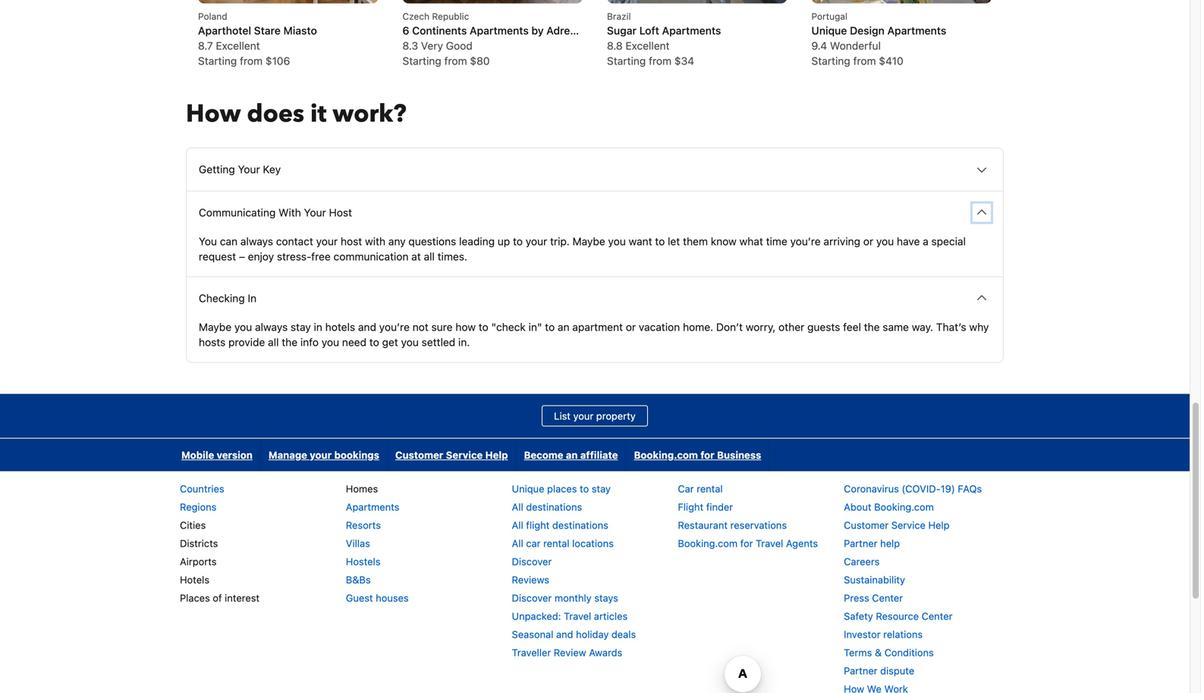 Task type: describe. For each thing, give the bounding box(es) containing it.
2 discover from the top
[[512, 593, 552, 604]]

have
[[897, 235, 920, 248]]

from for 8.8 excellent
[[649, 55, 672, 67]]

investor relations link
[[844, 629, 923, 641]]

host
[[329, 206, 352, 219]]

you down hotels
[[322, 336, 339, 349]]

0 vertical spatial service
[[446, 450, 483, 461]]

from inside czech republic 6 continents apartments by adrez living 8.3 very good starting from $80
[[444, 55, 467, 67]]

about booking.com link
[[844, 502, 934, 513]]

you're inside you can always contact your host with any questions leading up to your trip. maybe you want to let them know what time you're arriving or you have a special request – enjoy stress-free communication at all times.
[[790, 235, 821, 248]]

help
[[881, 538, 900, 549]]

not
[[413, 321, 429, 334]]

your inside dropdown button
[[304, 206, 326, 219]]

to inside the unique places to stay all destinations all flight destinations all car rental locations discover reviews discover monthly stays unpacked: travel articles seasonal and holiday deals traveller review awards
[[580, 483, 589, 495]]

become
[[524, 450, 564, 461]]

0 vertical spatial destinations
[[526, 502, 582, 513]]

brazil
[[607, 11, 631, 22]]

starting for starting from $410
[[812, 55, 851, 67]]

booking.com inside 'car rental flight finder restaurant reservations booking.com for travel agents'
[[678, 538, 738, 549]]

maybe you always stay in hotels and you're not sure how to "check in" to an apartment or vacation home. don't worry, other guests feel the same way. that's why hosts provide all the info you need to get you settled in.
[[199, 321, 989, 349]]

hostels
[[346, 556, 381, 568]]

stay for to
[[592, 483, 611, 495]]

resorts link
[[346, 520, 381, 531]]

districts link
[[180, 538, 218, 549]]

safety resource center link
[[844, 611, 953, 622]]

design
[[850, 24, 885, 37]]

checking
[[199, 292, 245, 305]]

same
[[883, 321, 909, 334]]

reviews
[[512, 575, 550, 586]]

customer service help
[[395, 450, 508, 461]]

you left have
[[877, 235, 894, 248]]

communicating with your host
[[199, 206, 352, 219]]

holiday
[[576, 629, 609, 641]]

at
[[412, 250, 421, 263]]

or inside "maybe you always stay in hotels and you're not sure how to "check in" to an apartment or vacation home. don't worry, other guests feel the same way. that's why hosts provide all the info you need to get you settled in."
[[626, 321, 636, 334]]

all inside you can always contact your host with any questions leading up to your trip. maybe you want to let them know what time you're arriving or you have a special request – enjoy stress-free communication at all times.
[[424, 250, 435, 263]]

partner help link
[[844, 538, 900, 549]]

free
[[311, 250, 331, 263]]

rental inside 'car rental flight finder restaurant reservations booking.com for travel agents'
[[697, 483, 723, 495]]

"check
[[491, 321, 526, 334]]

unpacked:
[[512, 611, 561, 622]]

loft
[[640, 24, 659, 37]]

and inside "maybe you always stay in hotels and you're not sure how to "check in" to an apartment or vacation home. don't worry, other guests feel the same way. that's why hosts provide all the info you need to get you settled in."
[[358, 321, 376, 334]]

car rental link
[[678, 483, 723, 495]]

seasonal and holiday deals link
[[512, 629, 636, 641]]

review
[[554, 647, 586, 659]]

can
[[220, 235, 238, 248]]

terms
[[844, 647, 872, 659]]

regions link
[[180, 502, 217, 513]]

maybe inside "maybe you always stay in hotels and you're not sure how to "check in" to an apartment or vacation home. don't worry, other guests feel the same way. that's why hosts provide all the info you need to get you settled in."
[[199, 321, 232, 334]]

brazil sugar loft apartments 8.8 excellent starting from $34
[[607, 11, 721, 67]]

communication
[[334, 250, 409, 263]]

0 vertical spatial center
[[872, 593, 903, 604]]

0 horizontal spatial the
[[282, 336, 298, 349]]

always for enjoy
[[240, 235, 273, 248]]

flight finder link
[[678, 502, 733, 513]]

hotels link
[[180, 575, 209, 586]]

hostels link
[[346, 556, 381, 568]]

1 discover from the top
[[512, 556, 552, 568]]

starting for starting from $34
[[607, 55, 646, 67]]

$80
[[470, 55, 490, 67]]

restaurant
[[678, 520, 728, 531]]

and inside the unique places to stay all destinations all flight destinations all car rental locations discover reviews discover monthly stays unpacked: travel articles seasonal and holiday deals traveller review awards
[[556, 629, 573, 641]]

places
[[180, 593, 210, 604]]

settled
[[422, 336, 456, 349]]

hosts
[[199, 336, 226, 349]]

sugar
[[607, 24, 637, 37]]

starting for starting from $106
[[198, 55, 237, 67]]

homes
[[346, 483, 378, 495]]

1 horizontal spatial the
[[864, 321, 880, 334]]

0 vertical spatial booking.com
[[634, 450, 698, 461]]

property
[[596, 411, 636, 422]]

1 horizontal spatial center
[[922, 611, 953, 622]]

you're inside "maybe you always stay in hotels and you're not sure how to "check in" to an apartment or vacation home. don't worry, other guests feel the same way. that's why hosts provide all the info you need to get you settled in."
[[379, 321, 410, 334]]

you up provide
[[234, 321, 252, 334]]

countries link
[[180, 483, 224, 495]]

poland
[[198, 11, 227, 22]]

all car rental locations link
[[512, 538, 614, 549]]

from for 9.4 wonderful
[[853, 55, 876, 67]]

booking.com inside the coronavirus (covid-19) faqs about booking.com customer service help partner help careers sustainability press center safety resource center investor relations terms & conditions partner dispute
[[874, 502, 934, 513]]

stay for always
[[291, 321, 311, 334]]

communicating with your host button
[[187, 192, 1003, 234]]

mobile version
[[181, 450, 253, 461]]

awards
[[589, 647, 623, 659]]

airports
[[180, 556, 217, 568]]

with
[[279, 206, 301, 219]]

apartments inside brazil sugar loft apartments 8.8 excellent starting from $34
[[662, 24, 721, 37]]

unique inside portugal unique design apartments 9.4 wonderful starting from $410
[[812, 24, 847, 37]]

info
[[300, 336, 319, 349]]

know
[[711, 235, 737, 248]]

leading
[[459, 235, 495, 248]]

customer service help link for partner help
[[844, 520, 950, 531]]

czech republic 6 continents apartments by adrez living 8.3 very good starting from $80
[[403, 11, 609, 67]]

investor
[[844, 629, 881, 641]]

1 vertical spatial an
[[566, 450, 578, 461]]

unique places to stay link
[[512, 483, 611, 495]]

travel inside the unique places to stay all destinations all flight destinations all car rental locations discover reviews discover monthly stays unpacked: travel articles seasonal and holiday deals traveller review awards
[[564, 611, 591, 622]]

getting
[[199, 163, 235, 176]]

don't
[[716, 321, 743, 334]]

with
[[365, 235, 386, 248]]

your left 'trip.'
[[526, 235, 547, 248]]

press center link
[[844, 593, 903, 604]]

checking in button
[[187, 277, 1003, 320]]

(covid-
[[902, 483, 941, 495]]

poland aparthotel stare miasto 8.7 excellent starting from $106
[[198, 11, 317, 67]]

3 all from the top
[[512, 538, 523, 549]]

times.
[[438, 250, 468, 263]]

need
[[342, 336, 367, 349]]

request
[[199, 250, 236, 263]]

apartments link
[[346, 502, 400, 513]]

them
[[683, 235, 708, 248]]

provide
[[229, 336, 265, 349]]

you left want
[[608, 235, 626, 248]]

let
[[668, 235, 680, 248]]

list your property link
[[542, 406, 648, 427]]

feel
[[843, 321, 861, 334]]

reviews link
[[512, 575, 550, 586]]

manage your bookings link
[[261, 439, 387, 472]]

version
[[217, 450, 253, 461]]

0 vertical spatial for
[[701, 450, 715, 461]]

worry,
[[746, 321, 776, 334]]

help inside the coronavirus (covid-19) faqs about booking.com customer service help partner help careers sustainability press center safety resource center investor relations terms & conditions partner dispute
[[929, 520, 950, 531]]

become an affiliate link
[[516, 439, 626, 472]]

press
[[844, 593, 870, 604]]

to right how
[[479, 321, 489, 334]]

stress-
[[277, 250, 311, 263]]

you
[[199, 235, 217, 248]]



Task type: locate. For each thing, give the bounding box(es) containing it.
booking.com down coronavirus (covid-19) faqs link
[[874, 502, 934, 513]]

2 vertical spatial booking.com
[[678, 538, 738, 549]]

1 horizontal spatial all
[[424, 250, 435, 263]]

1 vertical spatial unique
[[512, 483, 545, 495]]

special
[[932, 235, 966, 248]]

1 horizontal spatial help
[[929, 520, 950, 531]]

the right feel
[[864, 321, 880, 334]]

from left '$106'
[[240, 55, 263, 67]]

from for 8.7 excellent
[[240, 55, 263, 67]]

apartments
[[470, 24, 529, 37], [662, 24, 721, 37], [888, 24, 947, 37], [346, 502, 400, 513]]

2 vertical spatial all
[[512, 538, 523, 549]]

1 vertical spatial maybe
[[199, 321, 232, 334]]

from down good
[[444, 55, 467, 67]]

1 vertical spatial for
[[741, 538, 753, 549]]

help down the 19) at the bottom of the page
[[929, 520, 950, 531]]

all right provide
[[268, 336, 279, 349]]

0 horizontal spatial customer
[[395, 450, 444, 461]]

apartments inside homes apartments resorts villas hostels b&bs guest houses
[[346, 502, 400, 513]]

all
[[512, 502, 523, 513], [512, 520, 523, 531], [512, 538, 523, 549]]

all destinations link
[[512, 502, 582, 513]]

why
[[970, 321, 989, 334]]

help left become
[[485, 450, 508, 461]]

navigation containing mobile version
[[174, 439, 770, 472]]

all right at
[[424, 250, 435, 263]]

you're up get
[[379, 321, 410, 334]]

unique down portugal
[[812, 24, 847, 37]]

homes apartments resorts villas hostels b&bs guest houses
[[346, 483, 409, 604]]

unpacked: travel articles link
[[512, 611, 628, 622]]

1 vertical spatial always
[[255, 321, 288, 334]]

0 horizontal spatial your
[[238, 163, 260, 176]]

regions
[[180, 502, 217, 513]]

apartments inside portugal unique design apartments 9.4 wonderful starting from $410
[[888, 24, 947, 37]]

republic
[[432, 11, 469, 22]]

0 horizontal spatial and
[[358, 321, 376, 334]]

1 vertical spatial customer
[[844, 520, 889, 531]]

discover down reviews link
[[512, 593, 552, 604]]

safety
[[844, 611, 873, 622]]

starting
[[198, 55, 237, 67], [403, 55, 442, 67], [607, 55, 646, 67], [812, 55, 851, 67]]

all up all flight destinations link
[[512, 502, 523, 513]]

does
[[247, 98, 304, 131]]

1 vertical spatial rental
[[543, 538, 570, 549]]

0 vertical spatial an
[[558, 321, 570, 334]]

partner
[[844, 538, 878, 549], [844, 666, 878, 677]]

1 vertical spatial travel
[[564, 611, 591, 622]]

1 horizontal spatial rental
[[697, 483, 723, 495]]

your
[[316, 235, 338, 248], [526, 235, 547, 248], [573, 411, 594, 422], [310, 450, 332, 461]]

0 horizontal spatial travel
[[564, 611, 591, 622]]

or inside you can always contact your host with any questions leading up to your trip. maybe you want to let them know what time you're arriving or you have a special request – enjoy stress-free communication at all times.
[[864, 235, 874, 248]]

discover monthly stays link
[[512, 593, 618, 604]]

0 vertical spatial you're
[[790, 235, 821, 248]]

rental down all flight destinations link
[[543, 538, 570, 549]]

partner dispute link
[[844, 666, 915, 677]]

travel down the 'reservations'
[[756, 538, 783, 549]]

flight
[[678, 502, 704, 513]]

travel inside 'car rental flight finder restaurant reservations booking.com for travel agents'
[[756, 538, 783, 549]]

0 horizontal spatial or
[[626, 321, 636, 334]]

cities link
[[180, 520, 206, 531]]

stays
[[594, 593, 618, 604]]

travel up seasonal and holiday deals link
[[564, 611, 591, 622]]

flight
[[526, 520, 550, 531]]

1 horizontal spatial service
[[892, 520, 926, 531]]

0 horizontal spatial maybe
[[199, 321, 232, 334]]

stare
[[254, 24, 281, 37]]

maybe up the hosts
[[199, 321, 232, 334]]

and up need
[[358, 321, 376, 334]]

0 horizontal spatial stay
[[291, 321, 311, 334]]

0 vertical spatial partner
[[844, 538, 878, 549]]

0 horizontal spatial for
[[701, 450, 715, 461]]

to right places
[[580, 483, 589, 495]]

booking.com down restaurant
[[678, 538, 738, 549]]

travel
[[756, 538, 783, 549], [564, 611, 591, 622]]

a
[[923, 235, 929, 248]]

apartments up resorts "link"
[[346, 502, 400, 513]]

sustainability
[[844, 575, 906, 586]]

conditions
[[885, 647, 934, 659]]

0 vertical spatial unique
[[812, 24, 847, 37]]

4 starting from the left
[[812, 55, 851, 67]]

any
[[388, 235, 406, 248]]

service inside the coronavirus (covid-19) faqs about booking.com customer service help partner help careers sustainability press center safety resource center investor relations terms & conditions partner dispute
[[892, 520, 926, 531]]

0 horizontal spatial all
[[268, 336, 279, 349]]

1 horizontal spatial your
[[304, 206, 326, 219]]

your right with
[[304, 206, 326, 219]]

1 from from the left
[[240, 55, 263, 67]]

2 partner from the top
[[844, 666, 878, 677]]

it
[[310, 98, 327, 131]]

always up enjoy on the top
[[240, 235, 273, 248]]

monthly
[[555, 593, 592, 604]]

from down the 9.4 wonderful
[[853, 55, 876, 67]]

villas
[[346, 538, 370, 549]]

$34
[[675, 55, 694, 67]]

b&bs link
[[346, 575, 371, 586]]

0 horizontal spatial customer service help link
[[388, 439, 516, 472]]

and up traveller review awards link
[[556, 629, 573, 641]]

destinations up all flight destinations link
[[526, 502, 582, 513]]

the left info
[[282, 336, 298, 349]]

your inside list your property link
[[573, 411, 594, 422]]

center up relations
[[922, 611, 953, 622]]

to left let at the top right of the page
[[655, 235, 665, 248]]

all inside "maybe you always stay in hotels and you're not sure how to "check in" to an apartment or vacation home. don't worry, other guests feel the same way. that's why hosts provide all the info you need to get you settled in."
[[268, 336, 279, 349]]

booking.com for business
[[634, 450, 761, 461]]

1 horizontal spatial for
[[741, 538, 753, 549]]

0 horizontal spatial center
[[872, 593, 903, 604]]

want
[[629, 235, 652, 248]]

0 horizontal spatial help
[[485, 450, 508, 461]]

1 horizontal spatial customer
[[844, 520, 889, 531]]

destinations
[[526, 502, 582, 513], [552, 520, 609, 531]]

unique inside the unique places to stay all destinations all flight destinations all car rental locations discover reviews discover monthly stays unpacked: travel articles seasonal and holiday deals traveller review awards
[[512, 483, 545, 495]]

how
[[456, 321, 476, 334]]

customer service help link for become an affiliate
[[388, 439, 516, 472]]

partner up careers
[[844, 538, 878, 549]]

discover up reviews link
[[512, 556, 552, 568]]

an
[[558, 321, 570, 334], [566, 450, 578, 461]]

1 vertical spatial help
[[929, 520, 950, 531]]

about
[[844, 502, 872, 513]]

0 vertical spatial customer
[[395, 450, 444, 461]]

stay inside "maybe you always stay in hotels and you're not sure how to "check in" to an apartment or vacation home. don't worry, other guests feel the same way. that's why hosts provide all the info you need to get you settled in."
[[291, 321, 311, 334]]

starting inside czech republic 6 continents apartments by adrez living 8.3 very good starting from $80
[[403, 55, 442, 67]]

to right in"
[[545, 321, 555, 334]]

for left the business
[[701, 450, 715, 461]]

3 from from the left
[[649, 55, 672, 67]]

0 vertical spatial your
[[238, 163, 260, 176]]

your inside manage your bookings "link"
[[310, 450, 332, 461]]

all left flight
[[512, 520, 523, 531]]

stay down affiliate
[[592, 483, 611, 495]]

1 vertical spatial customer service help link
[[844, 520, 950, 531]]

starting inside portugal unique design apartments 9.4 wonderful starting from $410
[[812, 55, 851, 67]]

0 vertical spatial help
[[485, 450, 508, 461]]

cities
[[180, 520, 206, 531]]

mobile
[[181, 450, 214, 461]]

starting inside brazil sugar loft apartments 8.8 excellent starting from $34
[[607, 55, 646, 67]]

1 starting from the left
[[198, 55, 237, 67]]

starting down the 9.4 wonderful
[[812, 55, 851, 67]]

0 horizontal spatial unique
[[512, 483, 545, 495]]

starting inside the 'poland aparthotel stare miasto 8.7 excellent starting from $106'
[[198, 55, 237, 67]]

car
[[526, 538, 541, 549]]

19)
[[941, 483, 955, 495]]

1 vertical spatial discover
[[512, 593, 552, 604]]

0 vertical spatial travel
[[756, 538, 783, 549]]

center up resource
[[872, 593, 903, 604]]

mobile version link
[[174, 439, 260, 472]]

apartments inside czech republic 6 continents apartments by adrez living 8.3 very good starting from $80
[[470, 24, 529, 37]]

maybe right 'trip.'
[[573, 235, 605, 248]]

1 horizontal spatial and
[[556, 629, 573, 641]]

&
[[875, 647, 882, 659]]

always for all
[[255, 321, 288, 334]]

starting down the 8.8 excellent
[[607, 55, 646, 67]]

from inside portugal unique design apartments 9.4 wonderful starting from $410
[[853, 55, 876, 67]]

partner down terms
[[844, 666, 878, 677]]

customer up partner help link
[[844, 520, 889, 531]]

center
[[872, 593, 903, 604], [922, 611, 953, 622]]

maybe inside you can always contact your host with any questions leading up to your trip. maybe you want to let them know what time you're arriving or you have a special request – enjoy stress-free communication at all times.
[[573, 235, 605, 248]]

1 vertical spatial booking.com
[[874, 502, 934, 513]]

maybe
[[573, 235, 605, 248], [199, 321, 232, 334]]

coronavirus
[[844, 483, 899, 495]]

getting your key button
[[187, 148, 1003, 191]]

0 vertical spatial all
[[424, 250, 435, 263]]

adrez
[[547, 24, 576, 37]]

0 vertical spatial or
[[864, 235, 874, 248]]

apartments up $34
[[662, 24, 721, 37]]

1 horizontal spatial or
[[864, 235, 874, 248]]

3 starting from the left
[[607, 55, 646, 67]]

0 horizontal spatial you're
[[379, 321, 410, 334]]

for down the 'reservations'
[[741, 538, 753, 549]]

manage
[[269, 450, 307, 461]]

0 vertical spatial always
[[240, 235, 273, 248]]

0 horizontal spatial service
[[446, 450, 483, 461]]

1 horizontal spatial maybe
[[573, 235, 605, 248]]

what
[[740, 235, 763, 248]]

0 vertical spatial and
[[358, 321, 376, 334]]

booking.com up car
[[634, 450, 698, 461]]

1 vertical spatial you're
[[379, 321, 410, 334]]

0 vertical spatial all
[[512, 502, 523, 513]]

navigation
[[174, 439, 770, 472]]

your inside "dropdown button"
[[238, 163, 260, 176]]

coronavirus (covid-19) faqs link
[[844, 483, 982, 495]]

you're right time
[[790, 235, 821, 248]]

1 partner from the top
[[844, 538, 878, 549]]

starting down "8.3 very"
[[403, 55, 442, 67]]

4 from from the left
[[853, 55, 876, 67]]

stay inside the unique places to stay all destinations all flight destinations all car rental locations discover reviews discover monthly stays unpacked: travel articles seasonal and holiday deals traveller review awards
[[592, 483, 611, 495]]

2 all from the top
[[512, 520, 523, 531]]

apartments up $80
[[470, 24, 529, 37]]

starting down the '8.7 excellent'
[[198, 55, 237, 67]]

1 all from the top
[[512, 502, 523, 513]]

1 horizontal spatial you're
[[790, 235, 821, 248]]

guest
[[346, 593, 373, 604]]

1 vertical spatial the
[[282, 336, 298, 349]]

customer right bookings
[[395, 450, 444, 461]]

become an affiliate
[[524, 450, 618, 461]]

car rental flight finder restaurant reservations booking.com for travel agents
[[678, 483, 818, 549]]

miasto
[[284, 24, 317, 37]]

how does it work? element
[[186, 148, 1004, 363]]

unique up all destinations link
[[512, 483, 545, 495]]

to right up
[[513, 235, 523, 248]]

from left $34
[[649, 55, 672, 67]]

stay left in
[[291, 321, 311, 334]]

how
[[186, 98, 241, 131]]

1 vertical spatial center
[[922, 611, 953, 622]]

0 vertical spatial maybe
[[573, 235, 605, 248]]

locations
[[572, 538, 614, 549]]

seasonal
[[512, 629, 554, 641]]

0 vertical spatial rental
[[697, 483, 723, 495]]

houses
[[376, 593, 409, 604]]

how does it work?
[[186, 98, 407, 131]]

0 horizontal spatial rental
[[543, 538, 570, 549]]

1 horizontal spatial stay
[[592, 483, 611, 495]]

dispute
[[881, 666, 915, 677]]

always up provide
[[255, 321, 288, 334]]

1 horizontal spatial customer service help link
[[844, 520, 950, 531]]

0 vertical spatial discover
[[512, 556, 552, 568]]

vacation
[[639, 321, 680, 334]]

from
[[240, 55, 263, 67], [444, 55, 467, 67], [649, 55, 672, 67], [853, 55, 876, 67]]

you down not
[[401, 336, 419, 349]]

1 vertical spatial your
[[304, 206, 326, 219]]

affiliate
[[580, 450, 618, 461]]

to left get
[[369, 336, 379, 349]]

2 starting from the left
[[403, 55, 442, 67]]

1 horizontal spatial unique
[[812, 24, 847, 37]]

way.
[[912, 321, 934, 334]]

for inside 'car rental flight finder restaurant reservations booking.com for travel agents'
[[741, 538, 753, 549]]

careers link
[[844, 556, 880, 568]]

1 vertical spatial or
[[626, 321, 636, 334]]

rental up flight finder link
[[697, 483, 723, 495]]

or right "arriving" at the right top of page
[[864, 235, 874, 248]]

apartments up $410
[[888, 24, 947, 37]]

all left "car"
[[512, 538, 523, 549]]

customer inside the coronavirus (covid-19) faqs about booking.com customer service help partner help careers sustainability press center safety resource center investor relations terms & conditions partner dispute
[[844, 520, 889, 531]]

an right in"
[[558, 321, 570, 334]]

rental inside the unique places to stay all destinations all flight destinations all car rental locations discover reviews discover monthly stays unpacked: travel articles seasonal and holiday deals traveller review awards
[[543, 538, 570, 549]]

time
[[766, 235, 788, 248]]

in.
[[458, 336, 470, 349]]

2 from from the left
[[444, 55, 467, 67]]

your left key
[[238, 163, 260, 176]]

or left vacation
[[626, 321, 636, 334]]

czech
[[403, 11, 430, 22]]

always inside "maybe you always stay in hotels and you're not sure how to "check in" to an apartment or vacation home. don't worry, other guests feel the same way. that's why hosts provide all the info you need to get you settled in."
[[255, 321, 288, 334]]

1 vertical spatial all
[[512, 520, 523, 531]]

your right manage
[[310, 450, 332, 461]]

portugal
[[812, 11, 848, 22]]

0 vertical spatial the
[[864, 321, 880, 334]]

your up free
[[316, 235, 338, 248]]

unique places to stay all destinations all flight destinations all car rental locations discover reviews discover monthly stays unpacked: travel articles seasonal and holiday deals traveller review awards
[[512, 483, 636, 659]]

key
[[263, 163, 281, 176]]

an inside "maybe you always stay in hotels and you're not sure how to "check in" to an apartment or vacation home. don't worry, other guests feel the same way. that's why hosts provide all the info you need to get you settled in."
[[558, 321, 570, 334]]

1 vertical spatial partner
[[844, 666, 878, 677]]

0 vertical spatial stay
[[291, 321, 311, 334]]

your right list
[[573, 411, 594, 422]]

destinations up locations
[[552, 520, 609, 531]]

you
[[608, 235, 626, 248], [877, 235, 894, 248], [234, 321, 252, 334], [322, 336, 339, 349], [401, 336, 419, 349]]

in
[[314, 321, 322, 334]]

1 vertical spatial all
[[268, 336, 279, 349]]

from inside the 'poland aparthotel stare miasto 8.7 excellent starting from $106'
[[240, 55, 263, 67]]

stay
[[291, 321, 311, 334], [592, 483, 611, 495]]

get
[[382, 336, 398, 349]]

1 vertical spatial destinations
[[552, 520, 609, 531]]

0 vertical spatial customer service help link
[[388, 439, 516, 472]]

always inside you can always contact your host with any questions leading up to your trip. maybe you want to let them know what time you're arriving or you have a special request – enjoy stress-free communication at all times.
[[240, 235, 273, 248]]

booking.com
[[634, 450, 698, 461], [874, 502, 934, 513], [678, 538, 738, 549]]

1 vertical spatial stay
[[592, 483, 611, 495]]

1 horizontal spatial travel
[[756, 538, 783, 549]]

from inside brazil sugar loft apartments 8.8 excellent starting from $34
[[649, 55, 672, 67]]

1 vertical spatial service
[[892, 520, 926, 531]]

1 vertical spatial and
[[556, 629, 573, 641]]

by
[[532, 24, 544, 37]]

countries regions cities districts airports hotels places of interest
[[180, 483, 260, 604]]

home.
[[683, 321, 714, 334]]

an left affiliate
[[566, 450, 578, 461]]

sure
[[432, 321, 453, 334]]



Task type: vqa. For each thing, say whether or not it's contained in the screenshot.


